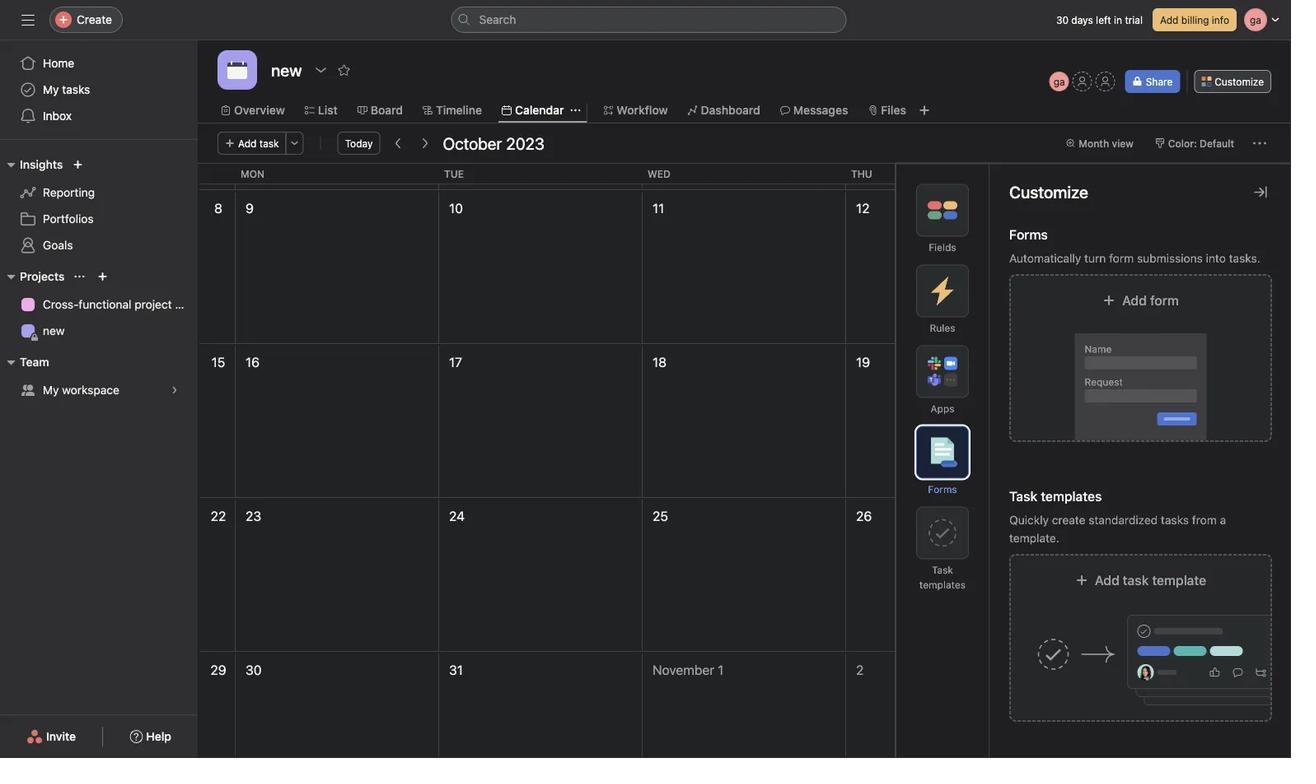 Task type: locate. For each thing, give the bounding box(es) containing it.
goals
[[43, 239, 73, 252]]

default
[[1200, 138, 1234, 149]]

task templates
[[1009, 489, 1102, 505]]

mon
[[241, 168, 264, 180]]

add for add task template
[[1095, 573, 1119, 589]]

0 vertical spatial customize
[[1215, 76, 1264, 87]]

help button
[[119, 723, 182, 752]]

task left the template
[[1123, 573, 1149, 589]]

files
[[881, 103, 906, 117]]

1 horizontal spatial form
[[1150, 293, 1179, 309]]

task for add task
[[259, 138, 279, 149]]

forms
[[1009, 227, 1048, 243], [928, 484, 957, 496]]

functional
[[79, 298, 131, 311]]

in
[[1114, 14, 1122, 26]]

close details image
[[1254, 186, 1267, 199]]

30 for 30
[[246, 663, 262, 678]]

0 horizontal spatial tasks
[[62, 83, 90, 96]]

add up mon
[[238, 138, 257, 149]]

october 2023
[[443, 133, 545, 153]]

projects
[[20, 270, 65, 283]]

0 vertical spatial task
[[259, 138, 279, 149]]

1 vertical spatial tasks
[[1161, 514, 1189, 528]]

15
[[211, 355, 225, 370]]

search list box
[[451, 7, 847, 33]]

cross-
[[43, 298, 79, 311]]

customize down month
[[1009, 182, 1088, 202]]

0 vertical spatial 30
[[1056, 14, 1069, 26]]

my inside teams 'element'
[[43, 384, 59, 397]]

my tasks link
[[10, 77, 188, 103]]

insights button
[[0, 155, 63, 175]]

tasks inside global element
[[62, 83, 90, 96]]

share button
[[1125, 70, 1180, 93]]

my up inbox
[[43, 83, 59, 96]]

workflow link
[[603, 101, 668, 119]]

form down "submissions"
[[1150, 293, 1179, 309]]

inbox
[[43, 109, 72, 123]]

submissions
[[1137, 252, 1203, 266]]

forms up the automatically
[[1009, 227, 1048, 243]]

portfolios
[[43, 212, 94, 226]]

1 horizontal spatial task
[[1123, 573, 1149, 589]]

hide sidebar image
[[21, 13, 35, 26]]

add tab image
[[918, 104, 931, 117]]

1 horizontal spatial customize
[[1215, 76, 1264, 87]]

left
[[1096, 14, 1111, 26]]

customize
[[1215, 76, 1264, 87], [1009, 182, 1088, 202]]

form
[[1109, 252, 1134, 266], [1150, 293, 1179, 309]]

0 vertical spatial forms
[[1009, 227, 1048, 243]]

cross-functional project plan link
[[10, 292, 198, 318]]

days
[[1071, 14, 1093, 26]]

board
[[371, 103, 403, 117]]

messages link
[[780, 101, 848, 119]]

0 horizontal spatial form
[[1109, 252, 1134, 266]]

ga
[[1054, 76, 1065, 87]]

None text field
[[267, 55, 306, 85]]

insights element
[[0, 150, 198, 262]]

1 vertical spatial task
[[1123, 573, 1149, 589]]

1 horizontal spatial forms
[[1009, 227, 1048, 243]]

tasks left from
[[1161, 514, 1189, 528]]

11
[[653, 201, 664, 216]]

add
[[1160, 14, 1179, 26], [238, 138, 257, 149], [1122, 293, 1147, 309], [1095, 573, 1119, 589]]

month view button
[[1058, 132, 1141, 155]]

more actions image right default
[[1253, 137, 1266, 150]]

ga button
[[1049, 72, 1069, 91]]

list link
[[305, 101, 338, 119]]

task
[[259, 138, 279, 149], [1123, 573, 1149, 589]]

insights
[[20, 158, 63, 171]]

dashboard link
[[688, 101, 760, 119]]

share
[[1146, 76, 1173, 87]]

my inside global element
[[43, 83, 59, 96]]

workflow
[[617, 103, 668, 117]]

board link
[[357, 101, 403, 119]]

see details, my workspace image
[[170, 386, 180, 395]]

calendar
[[515, 103, 564, 117]]

new
[[43, 324, 65, 338]]

files link
[[868, 101, 906, 119]]

into
[[1206, 252, 1226, 266]]

24
[[449, 509, 465, 524]]

1 vertical spatial forms
[[928, 484, 957, 496]]

1 horizontal spatial tasks
[[1161, 514, 1189, 528]]

templates
[[919, 580, 966, 591]]

cross-functional project plan
[[43, 298, 198, 311]]

4
[[1268, 663, 1276, 678]]

more actions image
[[1253, 137, 1266, 150], [290, 138, 300, 148]]

0 horizontal spatial task
[[259, 138, 279, 149]]

november
[[653, 663, 714, 678]]

automatically turn form submissions into tasks.
[[1009, 252, 1260, 266]]

search button
[[451, 7, 847, 33]]

teams element
[[0, 348, 198, 407]]

1 horizontal spatial 30
[[1056, 14, 1069, 26]]

1 vertical spatial 30
[[246, 663, 262, 678]]

0 vertical spatial my
[[43, 83, 59, 96]]

view
[[1112, 138, 1134, 149]]

0 horizontal spatial 30
[[246, 663, 262, 678]]

new link
[[10, 318, 188, 344]]

add down "automatically turn form submissions into tasks."
[[1122, 293, 1147, 309]]

14
[[1265, 201, 1279, 216]]

home
[[43, 56, 74, 70]]

timeline link
[[423, 101, 482, 119]]

23
[[246, 509, 261, 524]]

0 vertical spatial form
[[1109, 252, 1134, 266]]

19
[[856, 355, 870, 370]]

customize button
[[1194, 70, 1271, 93]]

add down 'quickly create standardized tasks from a template.'
[[1095, 573, 1119, 589]]

29
[[210, 663, 226, 678]]

task down the overview at the left top
[[259, 138, 279, 149]]

form right turn
[[1109, 252, 1134, 266]]

more actions image right add task at the left top
[[290, 138, 300, 148]]

quickly
[[1009, 514, 1049, 528]]

27
[[1060, 509, 1074, 524]]

1 horizontal spatial more actions image
[[1253, 137, 1266, 150]]

1 vertical spatial customize
[[1009, 182, 1088, 202]]

turn
[[1084, 252, 1106, 266]]

team
[[20, 356, 49, 369]]

add task template button
[[1009, 555, 1272, 723]]

show options image
[[314, 63, 327, 77]]

previous month image
[[392, 137, 405, 150]]

new project or portfolio image
[[98, 272, 107, 282]]

billing
[[1181, 14, 1209, 26]]

create
[[1052, 514, 1085, 528]]

customize down info
[[1215, 76, 1264, 87]]

22
[[211, 509, 226, 524]]

tasks down home
[[62, 83, 90, 96]]

30 right 29
[[246, 663, 262, 678]]

my down team
[[43, 384, 59, 397]]

2 my from the top
[[43, 384, 59, 397]]

30
[[1056, 14, 1069, 26], [246, 663, 262, 678]]

1 my from the top
[[43, 83, 59, 96]]

forms down apps
[[928, 484, 957, 496]]

workspace
[[62, 384, 119, 397]]

add left billing
[[1160, 14, 1179, 26]]

30 left days
[[1056, 14, 1069, 26]]

automatically
[[1009, 252, 1081, 266]]

0 vertical spatial tasks
[[62, 83, 90, 96]]

add task template
[[1095, 573, 1206, 589]]

1 vertical spatial my
[[43, 384, 59, 397]]



Task type: vqa. For each thing, say whether or not it's contained in the screenshot.
the bottommost 'Completed' icon
no



Task type: describe. For each thing, give the bounding box(es) containing it.
show options, current sort, top image
[[74, 272, 84, 282]]

31
[[449, 663, 463, 678]]

tasks inside 'quickly create standardized tasks from a template.'
[[1161, 514, 1189, 528]]

fields
[[929, 242, 956, 253]]

today button
[[337, 132, 380, 155]]

create
[[77, 13, 112, 26]]

25
[[653, 509, 668, 524]]

portfolios link
[[10, 206, 188, 232]]

my workspace link
[[10, 377, 188, 404]]

calendar image
[[227, 60, 247, 80]]

add billing info button
[[1153, 8, 1237, 31]]

standardized
[[1089, 514, 1158, 528]]

21
[[1265, 355, 1279, 370]]

timeline
[[436, 103, 482, 117]]

17
[[449, 355, 462, 370]]

reporting
[[43, 186, 95, 199]]

projects element
[[0, 262, 198, 348]]

add for add billing info
[[1160, 14, 1179, 26]]

home link
[[10, 50, 188, 77]]

from
[[1192, 514, 1217, 528]]

my for my workspace
[[43, 384, 59, 397]]

wed
[[648, 168, 671, 180]]

add task
[[238, 138, 279, 149]]

color:
[[1168, 138, 1197, 149]]

next month image
[[418, 137, 431, 150]]

20
[[1063, 355, 1079, 370]]

task templates
[[919, 565, 966, 591]]

task
[[932, 565, 953, 576]]

global element
[[0, 40, 198, 139]]

tab actions image
[[570, 105, 580, 115]]

calendar link
[[502, 101, 564, 119]]

my for my tasks
[[43, 83, 59, 96]]

0 horizontal spatial more actions image
[[290, 138, 300, 148]]

rules
[[930, 323, 955, 334]]

invite
[[46, 730, 76, 744]]

month view
[[1079, 138, 1134, 149]]

customize inside dropdown button
[[1215, 76, 1264, 87]]

task for add task template
[[1123, 573, 1149, 589]]

today
[[345, 138, 373, 149]]

new image
[[73, 160, 83, 170]]

template
[[1152, 573, 1206, 589]]

add form
[[1122, 293, 1179, 309]]

tasks.
[[1229, 252, 1260, 266]]

add for add task
[[238, 138, 257, 149]]

2
[[856, 663, 864, 678]]

dashboard
[[701, 103, 760, 117]]

9
[[246, 201, 254, 216]]

goals link
[[10, 232, 188, 259]]

template.
[[1009, 532, 1059, 546]]

1 vertical spatial form
[[1150, 293, 1179, 309]]

quickly create standardized tasks from a template.
[[1009, 514, 1226, 546]]

add task button
[[218, 132, 286, 155]]

october
[[443, 133, 502, 153]]

name
[[1085, 344, 1112, 356]]

team button
[[0, 353, 49, 372]]

messages
[[793, 103, 848, 117]]

request
[[1085, 377, 1123, 388]]

my workspace
[[43, 384, 119, 397]]

16
[[246, 355, 260, 370]]

project
[[135, 298, 172, 311]]

13
[[1060, 201, 1073, 216]]

info
[[1212, 14, 1229, 26]]

color: default
[[1168, 138, 1234, 149]]

18
[[653, 355, 667, 370]]

30 days left in trial
[[1056, 14, 1143, 26]]

26
[[856, 509, 872, 524]]

help
[[146, 730, 171, 744]]

8
[[214, 201, 222, 216]]

create button
[[49, 7, 123, 33]]

add billing info
[[1160, 14, 1229, 26]]

add to starred image
[[337, 63, 351, 77]]

1
[[718, 663, 724, 678]]

30 for 30 days left in trial
[[1056, 14, 1069, 26]]

add for add form
[[1122, 293, 1147, 309]]

3
[[1060, 663, 1068, 678]]

0 horizontal spatial customize
[[1009, 182, 1088, 202]]

overview link
[[221, 101, 285, 119]]

projects button
[[0, 267, 65, 287]]

0 horizontal spatial forms
[[928, 484, 957, 496]]



